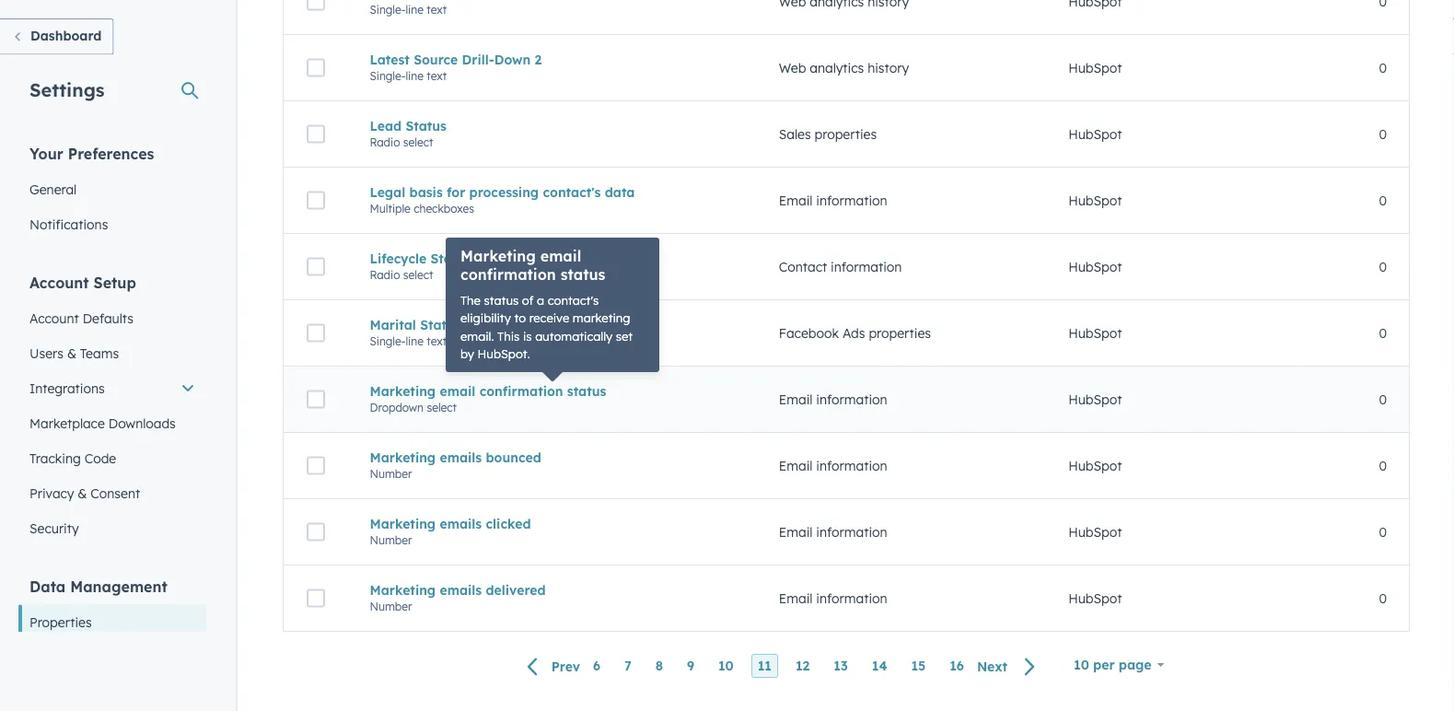 Task type: locate. For each thing, give the bounding box(es) containing it.
contact's up receive
[[548, 292, 599, 308]]

0 for marketing emails bounced
[[1379, 458, 1387, 474]]

4 email from the top
[[779, 524, 813, 540]]

dashboard link
[[0, 18, 114, 55]]

status inside lead status radio select
[[406, 118, 447, 134]]

radio
[[370, 135, 400, 149], [370, 268, 400, 282]]

account
[[29, 273, 89, 292], [29, 310, 79, 326]]

1 vertical spatial confirmation
[[480, 383, 563, 399]]

3 text from the top
[[427, 334, 447, 348]]

1 vertical spatial status
[[420, 317, 461, 333]]

email for marketing email confirmation status dropdown select
[[440, 383, 476, 399]]

clicked
[[486, 516, 531, 532]]

information for marketing emails bounced
[[816, 458, 888, 474]]

0 for lead status
[[1379, 126, 1387, 142]]

0 vertical spatial account
[[29, 273, 89, 292]]

0 vertical spatial radio
[[370, 135, 400, 149]]

checkboxes
[[414, 202, 474, 215]]

confirmation inside the marketing email confirmation status the status of a contact's eligibility to receive marketing email. this is automatically set by hubspot.
[[461, 265, 556, 284]]

status inside marital status single-line text
[[420, 317, 461, 333]]

status
[[406, 118, 447, 134], [420, 317, 461, 333]]

&
[[67, 345, 76, 361], [78, 485, 87, 501]]

text inside marital status single-line text
[[427, 334, 447, 348]]

2 text from the top
[[427, 69, 447, 83]]

line down "marital"
[[406, 334, 424, 348]]

select right dropdown
[[427, 400, 457, 414]]

2 vertical spatial emails
[[440, 582, 482, 598]]

account defaults
[[29, 310, 134, 326]]

management
[[70, 577, 167, 596]]

1 horizontal spatial 10
[[1074, 657, 1090, 673]]

latest source drill-down 2 button
[[370, 51, 735, 67]]

1 vertical spatial text
[[427, 69, 447, 83]]

1 emails from the top
[[440, 449, 482, 465]]

radio inside lead status radio select
[[370, 135, 400, 149]]

3 email from the top
[[779, 458, 813, 474]]

16
[[950, 658, 964, 674]]

6 0 from the top
[[1379, 391, 1387, 407]]

2 email from the top
[[779, 391, 813, 407]]

properties right sales
[[815, 126, 877, 142]]

2 0 from the top
[[1379, 126, 1387, 142]]

processing
[[469, 184, 539, 200]]

3 email information from the top
[[779, 458, 888, 474]]

10 inside button
[[719, 658, 734, 674]]

0 vertical spatial status
[[561, 265, 606, 284]]

marketing down "marketing emails bounced number"
[[370, 516, 436, 532]]

10 inside popup button
[[1074, 657, 1090, 673]]

radio for lead
[[370, 135, 400, 149]]

3 single- from the top
[[370, 334, 406, 348]]

emails left bounced
[[440, 449, 482, 465]]

4 hubspot from the top
[[1069, 259, 1122, 275]]

marketplace
[[29, 415, 105, 431]]

1 vertical spatial line
[[406, 69, 424, 83]]

1 email from the top
[[779, 192, 813, 208]]

1 number from the top
[[370, 467, 412, 481]]

number for marketing emails delivered
[[370, 599, 412, 613]]

emails inside "marketing emails bounced number"
[[440, 449, 482, 465]]

single- down latest
[[370, 69, 406, 83]]

2 hubspot from the top
[[1069, 126, 1122, 142]]

10 right the 9
[[719, 658, 734, 674]]

3 0 from the top
[[1379, 192, 1387, 208]]

1 vertical spatial single-
[[370, 69, 406, 83]]

5 email from the top
[[779, 590, 813, 606]]

properties link
[[18, 605, 206, 640]]

dropdown
[[370, 400, 424, 414]]

number
[[370, 467, 412, 481], [370, 533, 412, 547], [370, 599, 412, 613]]

lead status button
[[370, 118, 735, 134]]

hubspot
[[1069, 60, 1122, 76], [1069, 126, 1122, 142], [1069, 192, 1122, 208], [1069, 259, 1122, 275], [1069, 325, 1122, 341], [1069, 391, 1122, 407], [1069, 458, 1122, 474], [1069, 524, 1122, 540], [1069, 590, 1122, 606]]

marketing email confirmation status tooltip
[[446, 238, 660, 372]]

contact's left data
[[543, 184, 601, 200]]

marketing
[[461, 247, 536, 265], [370, 383, 436, 399], [370, 449, 436, 465], [370, 516, 436, 532], [370, 582, 436, 598]]

2 account from the top
[[29, 310, 79, 326]]

1 line from the top
[[406, 3, 424, 16]]

9 hubspot from the top
[[1069, 590, 1122, 606]]

2 vertical spatial text
[[427, 334, 447, 348]]

single- up latest
[[370, 3, 406, 16]]

0 vertical spatial single-
[[370, 3, 406, 16]]

13 button
[[827, 654, 855, 678]]

2 vertical spatial select
[[427, 400, 457, 414]]

7 0 from the top
[[1379, 458, 1387, 474]]

emails left delivered
[[440, 582, 482, 598]]

status down the
[[420, 317, 461, 333]]

1 account from the top
[[29, 273, 89, 292]]

properties right ads
[[869, 325, 931, 341]]

to
[[514, 310, 526, 326]]

5 0 from the top
[[1379, 325, 1387, 341]]

2 emails from the top
[[440, 516, 482, 532]]

line down source
[[406, 69, 424, 83]]

0 vertical spatial text
[[427, 3, 447, 16]]

marketing emails delivered number
[[370, 582, 546, 613]]

prev button
[[517, 654, 587, 679]]

marketing emails delivered button
[[370, 582, 735, 598]]

text up source
[[427, 3, 447, 16]]

text down source
[[427, 69, 447, 83]]

code
[[84, 450, 116, 466]]

contact's inside legal basis for processing contact's data multiple checkboxes
[[543, 184, 601, 200]]

radio inside lifecycle stage radio select
[[370, 268, 400, 282]]

properties
[[815, 126, 877, 142], [869, 325, 931, 341]]

marketing down marketing emails clicked number
[[370, 582, 436, 598]]

2 vertical spatial number
[[370, 599, 412, 613]]

confirmation up of
[[461, 265, 556, 284]]

0 horizontal spatial email
[[440, 383, 476, 399]]

account setup
[[29, 273, 136, 292]]

web analytics history
[[779, 60, 909, 76]]

9 0 from the top
[[1379, 590, 1387, 606]]

account for account setup
[[29, 273, 89, 292]]

4 0 from the top
[[1379, 259, 1387, 275]]

1 text from the top
[[427, 3, 447, 16]]

marketing inside marketing emails delivered number
[[370, 582, 436, 598]]

status
[[561, 265, 606, 284], [484, 292, 519, 308], [567, 383, 607, 399]]

1 horizontal spatial &
[[78, 485, 87, 501]]

marital status single-line text
[[370, 317, 461, 348]]

hubspot for marketing emails delivered
[[1069, 590, 1122, 606]]

email information for marketing emails clicked
[[779, 524, 888, 540]]

information for marketing emails clicked
[[816, 524, 888, 540]]

1 vertical spatial &
[[78, 485, 87, 501]]

status for marketing email confirmation status the status of a contact's eligibility to receive marketing email. this is automatically set by hubspot.
[[561, 265, 606, 284]]

line up source
[[406, 3, 424, 16]]

number inside marketing emails delivered number
[[370, 599, 412, 613]]

email information for marketing emails bounced
[[779, 458, 888, 474]]

account inside "link"
[[29, 310, 79, 326]]

per
[[1094, 657, 1115, 673]]

2 radio from the top
[[370, 268, 400, 282]]

data
[[605, 184, 635, 200]]

hubspot for marketing email confirmation status
[[1069, 391, 1122, 407]]

account up account defaults
[[29, 273, 89, 292]]

1 email information from the top
[[779, 192, 888, 208]]

0 vertical spatial select
[[403, 135, 433, 149]]

10 button
[[712, 654, 740, 678]]

0
[[1379, 60, 1387, 76], [1379, 126, 1387, 142], [1379, 192, 1387, 208], [1379, 259, 1387, 275], [1379, 325, 1387, 341], [1379, 391, 1387, 407], [1379, 458, 1387, 474], [1379, 524, 1387, 540], [1379, 590, 1387, 606]]

select for stage
[[403, 268, 433, 282]]

users
[[29, 345, 64, 361]]

email inside the marketing email confirmation status the status of a contact's eligibility to receive marketing email. this is automatically set by hubspot.
[[541, 247, 582, 265]]

0 vertical spatial number
[[370, 467, 412, 481]]

3 line from the top
[[406, 334, 424, 348]]

lifecycle stage button
[[370, 250, 735, 266]]

information for legal basis for processing contact's data
[[816, 192, 888, 208]]

marketing for marketing email confirmation status
[[370, 383, 436, 399]]

select inside marketing email confirmation status dropdown select
[[427, 400, 457, 414]]

drill-
[[462, 51, 494, 67]]

confirmation down hubspot.
[[480, 383, 563, 399]]

11 button
[[751, 654, 778, 678]]

9 button
[[681, 654, 701, 678]]

emails left clicked
[[440, 516, 482, 532]]

lifecycle
[[370, 250, 427, 266]]

email information for marketing email confirmation status
[[779, 391, 888, 407]]

single- down "marital"
[[370, 334, 406, 348]]

0 horizontal spatial &
[[67, 345, 76, 361]]

number for marketing emails clicked
[[370, 533, 412, 547]]

status up eligibility
[[484, 292, 519, 308]]

3 hubspot from the top
[[1069, 192, 1122, 208]]

web
[[779, 60, 806, 76]]

select down lifecycle in the left top of the page
[[403, 268, 433, 282]]

& right privacy
[[78, 485, 87, 501]]

number inside marketing emails clicked number
[[370, 533, 412, 547]]

radio down lifecycle in the left top of the page
[[370, 268, 400, 282]]

privacy
[[29, 485, 74, 501]]

2 line from the top
[[406, 69, 424, 83]]

consent
[[91, 485, 140, 501]]

0 vertical spatial line
[[406, 3, 424, 16]]

latest source drill-down 2 single-line text
[[370, 51, 542, 83]]

0 vertical spatial contact's
[[543, 184, 601, 200]]

2 email information from the top
[[779, 391, 888, 407]]

multiple
[[370, 202, 411, 215]]

contact's inside the marketing email confirmation status the status of a contact's eligibility to receive marketing email. this is automatically set by hubspot.
[[548, 292, 599, 308]]

emails inside marketing emails clicked number
[[440, 516, 482, 532]]

10 left per
[[1074, 657, 1090, 673]]

status down the automatically
[[567, 383, 607, 399]]

confirmation inside marketing email confirmation status dropdown select
[[480, 383, 563, 399]]

7 hubspot from the top
[[1069, 458, 1122, 474]]

confirmation for marketing email confirmation status dropdown select
[[480, 383, 563, 399]]

marketing down dropdown
[[370, 449, 436, 465]]

email for marketing email confirmation status
[[779, 391, 813, 407]]

2 number from the top
[[370, 533, 412, 547]]

select inside lifecycle stage radio select
[[403, 268, 433, 282]]

select up basis
[[403, 135, 433, 149]]

0 vertical spatial status
[[406, 118, 447, 134]]

lead
[[370, 118, 402, 134]]

number inside "marketing emails bounced number"
[[370, 467, 412, 481]]

0 for lifecycle stage
[[1379, 259, 1387, 275]]

2 vertical spatial status
[[567, 383, 607, 399]]

downloads
[[108, 415, 176, 431]]

facebook ads properties
[[779, 325, 931, 341]]

1 vertical spatial email
[[440, 383, 476, 399]]

0 for marital status
[[1379, 325, 1387, 341]]

legal basis for processing contact's data multiple checkboxes
[[370, 184, 635, 215]]

receive
[[529, 310, 569, 326]]

tab panel
[[268, 0, 1425, 698]]

& right "users"
[[67, 345, 76, 361]]

1 vertical spatial radio
[[370, 268, 400, 282]]

latest
[[370, 51, 410, 67]]

data management
[[29, 577, 167, 596]]

single-
[[370, 3, 406, 16], [370, 69, 406, 83], [370, 334, 406, 348]]

5 hubspot from the top
[[1069, 325, 1122, 341]]

facebook
[[779, 325, 839, 341]]

1 vertical spatial select
[[403, 268, 433, 282]]

2 vertical spatial line
[[406, 334, 424, 348]]

0 for marketing emails clicked
[[1379, 524, 1387, 540]]

3 number from the top
[[370, 599, 412, 613]]

email information
[[779, 192, 888, 208], [779, 391, 888, 407], [779, 458, 888, 474], [779, 524, 888, 540], [779, 590, 888, 606]]

& for privacy
[[78, 485, 87, 501]]

text left the by
[[427, 334, 447, 348]]

0 vertical spatial email
[[541, 247, 582, 265]]

6 button
[[587, 654, 607, 678]]

preferences
[[68, 144, 154, 163]]

0 vertical spatial &
[[67, 345, 76, 361]]

privacy & consent
[[29, 485, 140, 501]]

1 vertical spatial number
[[370, 533, 412, 547]]

automatically
[[535, 328, 613, 344]]

marketing
[[573, 310, 631, 326]]

6 hubspot from the top
[[1069, 391, 1122, 407]]

marketing inside "marketing emails bounced number"
[[370, 449, 436, 465]]

14 button
[[866, 654, 894, 678]]

integrations button
[[18, 371, 206, 406]]

0 horizontal spatial 10
[[719, 658, 734, 674]]

teams
[[80, 345, 119, 361]]

1 hubspot from the top
[[1069, 60, 1122, 76]]

emails inside marketing emails delivered number
[[440, 582, 482, 598]]

2 vertical spatial single-
[[370, 334, 406, 348]]

by
[[461, 346, 474, 362]]

1 0 from the top
[[1379, 60, 1387, 76]]

status inside marketing email confirmation status dropdown select
[[567, 383, 607, 399]]

email up a
[[541, 247, 582, 265]]

6
[[593, 658, 601, 674]]

0 vertical spatial confirmation
[[461, 265, 556, 284]]

marketing up dropdown
[[370, 383, 436, 399]]

of
[[522, 292, 534, 308]]

8
[[656, 658, 663, 674]]

account for account defaults
[[29, 310, 79, 326]]

2 single- from the top
[[370, 69, 406, 83]]

source
[[414, 51, 458, 67]]

1 horizontal spatial email
[[541, 247, 582, 265]]

status up marketing on the top left of the page
[[561, 265, 606, 284]]

account up "users"
[[29, 310, 79, 326]]

marketing inside marketing email confirmation status dropdown select
[[370, 383, 436, 399]]

select inside lead status radio select
[[403, 135, 433, 149]]

email for legal basis for processing contact's data
[[779, 192, 813, 208]]

email
[[779, 192, 813, 208], [779, 391, 813, 407], [779, 458, 813, 474], [779, 524, 813, 540], [779, 590, 813, 606]]

10 per page button
[[1062, 647, 1177, 684]]

information
[[816, 192, 888, 208], [831, 259, 902, 275], [816, 391, 888, 407], [816, 458, 888, 474], [816, 524, 888, 540], [816, 590, 888, 606]]

8 0 from the top
[[1379, 524, 1387, 540]]

radio down the lead
[[370, 135, 400, 149]]

8 hubspot from the top
[[1069, 524, 1122, 540]]

5 email information from the top
[[779, 590, 888, 606]]

& for users
[[67, 345, 76, 361]]

4 email information from the top
[[779, 524, 888, 540]]

10 for 10
[[719, 658, 734, 674]]

email down the by
[[440, 383, 476, 399]]

emails for delivered
[[440, 582, 482, 598]]

status right the lead
[[406, 118, 447, 134]]

0 vertical spatial emails
[[440, 449, 482, 465]]

8 button
[[649, 654, 670, 678]]

1 radio from the top
[[370, 135, 400, 149]]

10
[[1074, 657, 1090, 673], [719, 658, 734, 674]]

the
[[461, 292, 481, 308]]

hubspot for legal basis for processing contact's data
[[1069, 192, 1122, 208]]

1 vertical spatial contact's
[[548, 292, 599, 308]]

status for lead status
[[406, 118, 447, 134]]

3 emails from the top
[[440, 582, 482, 598]]

a
[[537, 292, 544, 308]]

marketing inside marketing emails clicked number
[[370, 516, 436, 532]]

1 vertical spatial emails
[[440, 516, 482, 532]]

1 vertical spatial account
[[29, 310, 79, 326]]

0 for latest source drill-down 2
[[1379, 60, 1387, 76]]

1 single- from the top
[[370, 3, 406, 16]]

marketing up the
[[461, 247, 536, 265]]

email inside marketing email confirmation status dropdown select
[[440, 383, 476, 399]]



Task type: describe. For each thing, give the bounding box(es) containing it.
legal basis for processing contact's data button
[[370, 184, 735, 200]]

general link
[[18, 172, 206, 207]]

1 vertical spatial properties
[[869, 325, 931, 341]]

marketing for marketing emails delivered
[[370, 582, 436, 598]]

select for status
[[403, 135, 433, 149]]

data management element
[[18, 576, 206, 711]]

is
[[523, 328, 532, 344]]

16 button
[[944, 654, 971, 678]]

properties
[[29, 614, 92, 630]]

history
[[868, 60, 909, 76]]

tracking
[[29, 450, 81, 466]]

analytics
[[810, 60, 864, 76]]

marketplace downloads link
[[18, 406, 206, 441]]

number for marketing emails bounced
[[370, 467, 412, 481]]

pagination navigation
[[517, 654, 1047, 679]]

integrations
[[29, 380, 105, 396]]

page
[[1119, 657, 1152, 673]]

marketing inside the marketing email confirmation status the status of a contact's eligibility to receive marketing email. this is automatically set by hubspot.
[[461, 247, 536, 265]]

line inside latest source drill-down 2 single-line text
[[406, 69, 424, 83]]

security link
[[18, 511, 206, 546]]

eligibility
[[461, 310, 511, 326]]

2
[[535, 51, 542, 67]]

legal
[[370, 184, 406, 200]]

0 for marketing email confirmation status
[[1379, 391, 1387, 407]]

hubspot for lead status
[[1069, 126, 1122, 142]]

single- inside latest source drill-down 2 single-line text
[[370, 69, 406, 83]]

tab panel containing latest source drill-down 2
[[268, 0, 1425, 698]]

email for marketing emails bounced
[[779, 458, 813, 474]]

account defaults link
[[18, 301, 206, 336]]

0 vertical spatial properties
[[815, 126, 877, 142]]

hubspot for marital status
[[1069, 325, 1122, 341]]

15
[[911, 658, 926, 674]]

hubspot for latest source drill-down 2
[[1069, 60, 1122, 76]]

email for marketing emails clicked
[[779, 524, 813, 540]]

0 for legal basis for processing contact's data
[[1379, 192, 1387, 208]]

ads
[[843, 325, 865, 341]]

information for marketing email confirmation status
[[816, 391, 888, 407]]

data
[[29, 577, 66, 596]]

confirmation for marketing email confirmation status the status of a contact's eligibility to receive marketing email. this is automatically set by hubspot.
[[461, 265, 556, 284]]

single- inside marital status single-line text
[[370, 334, 406, 348]]

text inside latest source drill-down 2 single-line text
[[427, 69, 447, 83]]

account setup element
[[18, 272, 206, 546]]

line inside marital status single-line text
[[406, 334, 424, 348]]

marketing emails clicked number
[[370, 516, 531, 547]]

hubspot for lifecycle stage
[[1069, 259, 1122, 275]]

contact
[[779, 259, 827, 275]]

sales
[[779, 126, 811, 142]]

privacy & consent link
[[18, 476, 206, 511]]

stage
[[431, 250, 468, 266]]

basis
[[410, 184, 443, 200]]

next
[[977, 658, 1008, 674]]

12 button
[[789, 654, 816, 678]]

marital status button
[[370, 317, 735, 333]]

your preferences
[[29, 144, 154, 163]]

dashboard
[[30, 28, 102, 44]]

email for marketing email confirmation status the status of a contact's eligibility to receive marketing email. this is automatically set by hubspot.
[[541, 247, 582, 265]]

10 for 10 per page
[[1074, 657, 1090, 673]]

11
[[758, 658, 772, 674]]

your
[[29, 144, 63, 163]]

hubspot for marketing emails clicked
[[1069, 524, 1122, 540]]

marketing for marketing emails bounced
[[370, 449, 436, 465]]

hubspot for marketing emails bounced
[[1069, 458, 1122, 474]]

marketing emails clicked button
[[370, 516, 735, 532]]

15 button
[[905, 654, 932, 678]]

status for marketing email confirmation status dropdown select
[[567, 383, 607, 399]]

12
[[796, 658, 810, 674]]

marketing for marketing emails clicked
[[370, 516, 436, 532]]

users & teams
[[29, 345, 119, 361]]

marketing email confirmation status the status of a contact's eligibility to receive marketing email. this is automatically set by hubspot.
[[461, 247, 633, 362]]

0 for marketing emails delivered
[[1379, 590, 1387, 606]]

marketing emails bounced button
[[370, 449, 735, 465]]

emails for bounced
[[440, 449, 482, 465]]

radio for lifecycle
[[370, 268, 400, 282]]

7
[[625, 658, 632, 674]]

down
[[494, 51, 531, 67]]

1 vertical spatial status
[[484, 292, 519, 308]]

tracking code
[[29, 450, 116, 466]]

lifecycle stage radio select
[[370, 250, 468, 282]]

your preferences element
[[18, 143, 206, 242]]

information for lifecycle stage
[[831, 259, 902, 275]]

settings
[[29, 78, 105, 101]]

marketplace downloads
[[29, 415, 176, 431]]

contact information
[[779, 259, 902, 275]]

information for marketing emails delivered
[[816, 590, 888, 606]]

security
[[29, 520, 79, 536]]

notifications link
[[18, 207, 206, 242]]

email for marketing emails delivered
[[779, 590, 813, 606]]

marketing emails bounced number
[[370, 449, 542, 481]]

notifications
[[29, 216, 108, 232]]

email information for marketing emails delivered
[[779, 590, 888, 606]]

prev
[[552, 658, 580, 674]]

tracking code link
[[18, 441, 206, 476]]

delivered
[[486, 582, 546, 598]]

emails for clicked
[[440, 516, 482, 532]]

13
[[834, 658, 848, 674]]

email information for legal basis for processing contact's data
[[779, 192, 888, 208]]

lead status radio select
[[370, 118, 447, 149]]

9
[[687, 658, 695, 674]]

general
[[29, 181, 77, 197]]

status for marital status
[[420, 317, 461, 333]]

10 per page
[[1074, 657, 1152, 673]]

set
[[616, 328, 633, 344]]

marketing email confirmation status button
[[370, 383, 735, 399]]



Task type: vqa. For each thing, say whether or not it's contained in the screenshot.


